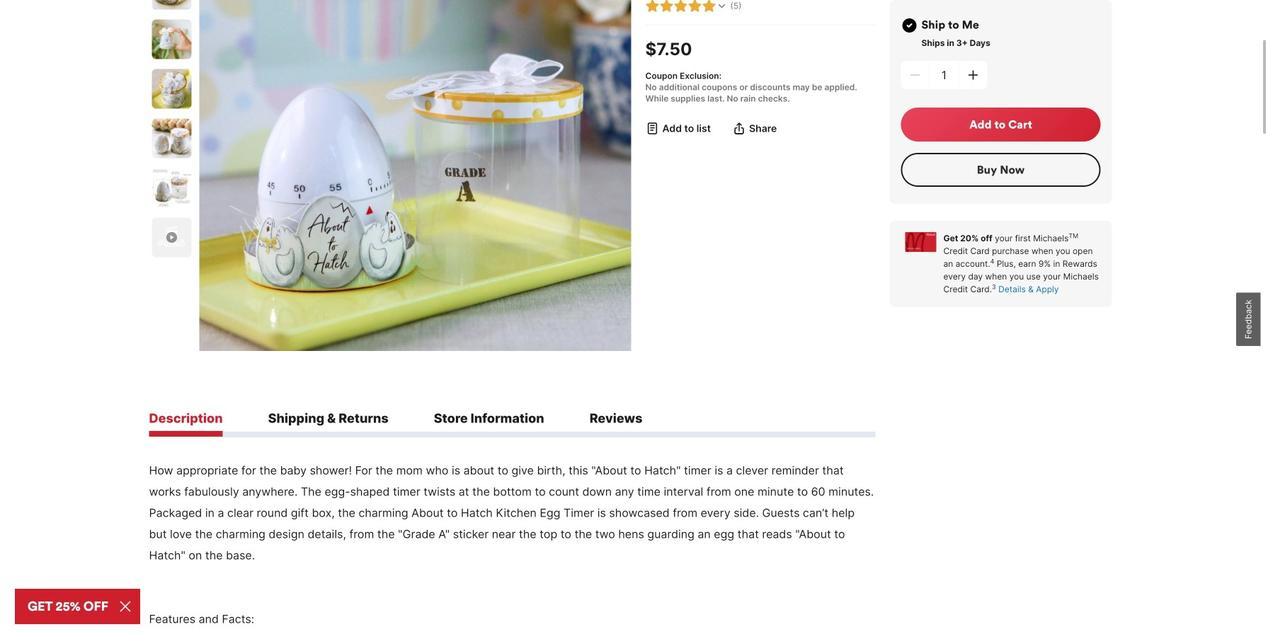 Task type: vqa. For each thing, say whether or not it's contained in the screenshot.
Heart within the PIXEL HEART EARRINGS |  NERDY EARRINGS, STUD JEWELRY, GAMER GIRL, HYPOALLERGENIC AND LEAD FREE
no



Task type: describe. For each thing, give the bounding box(es) containing it.
1 tabler image from the left
[[645, 0, 660, 13]]

plcc card logo image
[[905, 232, 936, 252]]

Number Stepper text field
[[930, 61, 958, 89]]

2 tabler image from the left
[[660, 0, 674, 13]]

2 horizontal spatial tabler image
[[702, 0, 716, 13]]

1 horizontal spatial tabler image
[[674, 0, 688, 13]]



Task type: locate. For each thing, give the bounding box(es) containing it.
4 tabler image from the left
[[716, 1, 727, 12]]

button to increment counter for number stepper image
[[966, 68, 980, 82]]

tabler image
[[674, 0, 688, 13], [702, 0, 716, 13], [645, 122, 660, 136]]

3 tabler image from the left
[[688, 0, 702, 13]]

0 horizontal spatial tabler image
[[645, 122, 660, 136]]

about to hatch kitchen egg timer image
[[152, 0, 192, 10], [199, 0, 631, 351], [152, 20, 192, 59], [152, 69, 192, 109], [152, 119, 192, 158], [152, 168, 192, 208]]

tab list
[[149, 411, 875, 437]]

tabler image
[[645, 0, 660, 13], [660, 0, 674, 13], [688, 0, 702, 13], [716, 1, 727, 12]]



